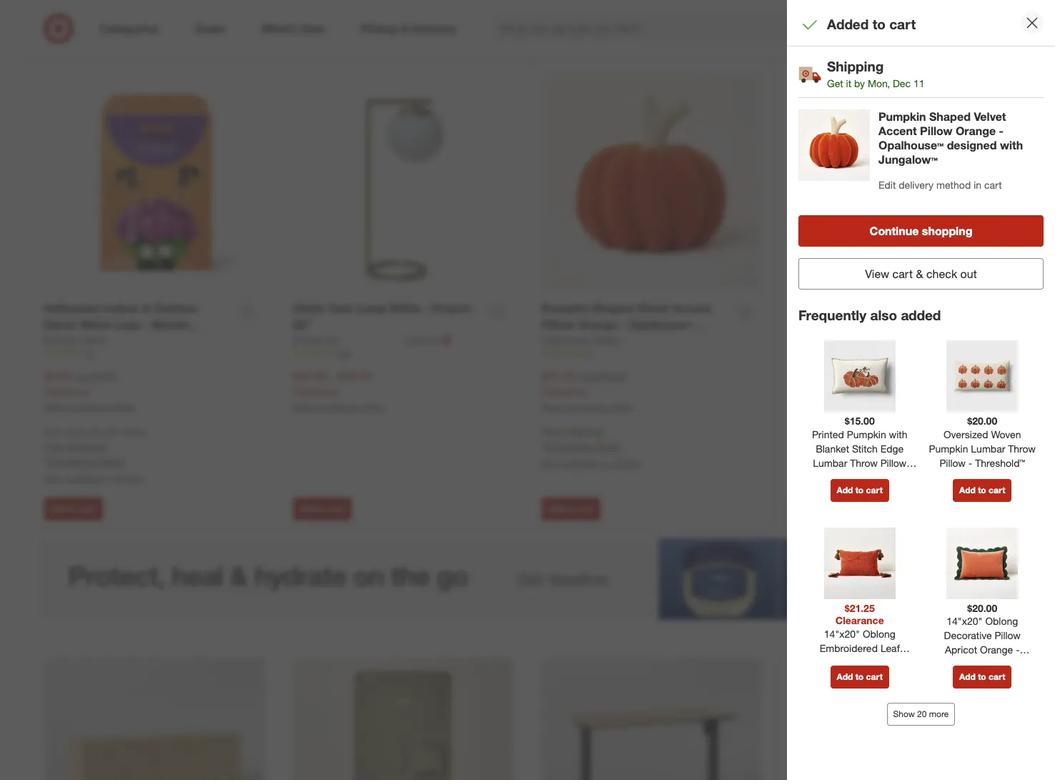 Task type: locate. For each thing, give the bounding box(es) containing it.
pumpkin shaped velvet accent pillow orange - opalhouse™ designed with jungalow™ image
[[542, 72, 762, 292], [542, 72, 762, 292], [799, 109, 871, 181]]

0 horizontal spatial shipping
[[67, 441, 105, 453]]

clearance for $3.50
[[44, 385, 89, 398]]

online for $25.00
[[610, 403, 633, 413]]

when inside $21.25 reg $25.00 clearance when purchased online
[[542, 403, 564, 413]]

$21.25
[[542, 369, 576, 383], [846, 602, 875, 614]]

$20.00
[[968, 415, 998, 427], [968, 602, 998, 614]]

threshold™ inside $20.00 oversized woven pumpkin lumbar throw pillow - threshold™
[[976, 457, 1026, 469]]

1 horizontal spatial reg
[[579, 370, 594, 383]]

globe task lamp white - project 62™ image
[[293, 72, 513, 292]]

pillow down the 11
[[921, 123, 953, 138]]

1 vertical spatial orange
[[578, 318, 618, 332]]

0 vertical spatial velvet
[[975, 109, 1007, 123]]

shipping inside free shipping * exclusions apply. not available in stores
[[814, 427, 852, 439]]

add to cart
[[50, 31, 96, 42], [299, 31, 345, 42], [548, 31, 594, 42], [797, 31, 843, 42], [837, 485, 884, 496], [960, 485, 1006, 496], [50, 504, 96, 514], [299, 504, 345, 514], [548, 504, 594, 514], [797, 504, 843, 514], [837, 672, 884, 683], [960, 672, 1006, 683]]

when for $3.50
[[44, 403, 66, 413]]

14"x20"
[[947, 615, 983, 628]]

free inside free shipping * * exclusions apply. not available in stores
[[542, 426, 562, 438]]

dialog
[[788, 0, 1056, 781]]

sponsored
[[984, 621, 1026, 632]]

online inside $212.50 reg $250.00 clearance when purchased online
[[859, 403, 882, 414]]

& left check
[[917, 267, 924, 281]]

not available in stores
[[44, 0, 143, 12], [542, 0, 641, 12]]

available inside only ships with $35 orders free shipping * * exclusions apply. not available in stores
[[63, 473, 102, 485]]

pumpkin down oversized
[[930, 443, 969, 455]]

7
[[586, 348, 591, 359]]

0 vertical spatial $21.25
[[542, 369, 576, 383]]

exclusions apply. link
[[545, 441, 623, 453], [794, 442, 872, 454], [48, 456, 125, 468]]

check
[[927, 267, 958, 281]]

clearance inside $42.50 - $46.75 clearance when purchased online
[[293, 385, 338, 398]]

when up free shipping * * exclusions apply. not available in stores
[[542, 403, 564, 413]]

mondo inside halloween indoor & outdoor décor witch legs - mondo llama™
[[152, 318, 189, 332]]

2 horizontal spatial jungalow™
[[970, 673, 1018, 685]]

shipping down $21.25 reg $25.00 clearance when purchased online
[[565, 426, 603, 438]]

1 vertical spatial threshold™
[[976, 457, 1026, 469]]

$20.00 oversized woven pumpkin lumbar throw pillow - threshold™
[[930, 415, 1037, 469]]

threshold™ for storage
[[791, 335, 852, 349]]

decorative inside the springville 2 door decorative storage cabinet black - threshold™ designed with studio mcgee
[[890, 302, 949, 316]]

throw down stitch
[[851, 457, 879, 469]]

opalhouse
[[542, 334, 591, 346]]

not inside free shipping * * exclusions apply. not available in stores
[[542, 458, 558, 470]]

-
[[1000, 123, 1005, 138], [424, 301, 429, 315], [144, 318, 148, 332], [621, 318, 626, 332], [916, 318, 920, 333], [330, 369, 335, 383], [969, 457, 973, 469], [859, 471, 863, 483], [1017, 644, 1021, 656]]

0 vertical spatial &
[[917, 267, 924, 281]]

project down '62™'
[[293, 334, 325, 346]]

purchased inside $212.50 reg $250.00 clearance when purchased online
[[816, 403, 856, 414]]

outdoor
[[153, 301, 198, 315]]

1 vertical spatial mondo
[[44, 334, 76, 346]]

$20.00 inside $20.00 oversized woven pumpkin lumbar throw pillow - threshold™
[[968, 415, 998, 427]]

oversized woven pumpkin lumbar throw pillow - threshold™ image
[[947, 341, 1019, 412]]

only for ¬
[[407, 334, 428, 346]]

accent up jungalow
[[673, 301, 711, 315]]

online for $250.00
[[859, 403, 882, 414]]

when inside $3.50 reg $5.00 clearance when purchased online
[[44, 403, 66, 413]]

1 vertical spatial decorative
[[945, 630, 993, 642]]

$21.25 inside $21.25 reg $25.00 clearance when purchased online
[[542, 369, 576, 383]]

1 horizontal spatial &
[[917, 267, 924, 281]]

0 horizontal spatial reg
[[75, 370, 89, 383]]

threshold™ inside the springville 2 door decorative storage cabinet black - threshold™ designed with studio mcgee
[[791, 335, 852, 349]]

decorative inside '$20.00 14"x20" oblong decorative pillow apricot orange - opalhouse™ designed with jungalow™'
[[945, 630, 993, 642]]

purchased up 'printed'
[[816, 403, 856, 414]]

What can we help you find? suggestions appear below search field
[[492, 13, 840, 44]]

apply. down $21.25 reg $25.00 clearance when purchased online
[[596, 441, 623, 453]]

globe
[[293, 301, 325, 315]]

free for $21.25
[[542, 426, 562, 438]]

1 horizontal spatial pumpkin shaped velvet accent pillow orange - opalhouse™ designed with jungalow™
[[879, 109, 1024, 166]]

when inside $42.50 - $46.75 clearance when purchased online
[[293, 403, 315, 413]]

exclusions apply. link down ships
[[48, 456, 125, 468]]

0 horizontal spatial threshold™
[[791, 335, 852, 349]]

halloween indoor & outdoor décor witch legs - mondo llama™ link
[[44, 300, 231, 348]]

& inside view cart & check out link
[[917, 267, 924, 281]]

2 horizontal spatial shipping
[[814, 427, 852, 439]]

online down the $25.00
[[610, 403, 633, 413]]

available inside free shipping * * exclusions apply. not available in stores
[[561, 458, 600, 470]]

0 vertical spatial shaped
[[930, 109, 972, 123]]

$20.00 up "14"x20"" in the right of the page
[[968, 602, 998, 614]]

reg inside $212.50 reg $250.00 clearance when purchased online
[[834, 371, 849, 383]]

free for $212.50
[[791, 427, 811, 439]]

white
[[390, 301, 421, 315]]

available inside free shipping * exclusions apply. not available in stores
[[810, 459, 849, 471]]

1 vertical spatial throw
[[851, 457, 879, 469]]

show 20 more
[[894, 709, 950, 720]]

clearance down $3.50
[[44, 385, 89, 398]]

mondo llama
[[44, 334, 106, 346]]

shaped up method at the right top
[[930, 109, 972, 123]]

reg down 37
[[834, 371, 849, 383]]

2 horizontal spatial free
[[791, 427, 811, 439]]

purchased down the $25.00
[[567, 403, 607, 413]]

exclusions apply. link down 'printed'
[[794, 442, 872, 454]]

springville 2 door decorative storage cabinet black - threshold™ designed with studio mcgee image
[[791, 72, 1012, 293], [791, 72, 1012, 293]]

7 link
[[542, 347, 762, 360]]

clearance down 14"x20" oblong embroidered leaf pattern accent pillow rust - opalhouse™ designed with jungalow™ image
[[836, 615, 885, 627]]

0 vertical spatial threshold™
[[791, 335, 852, 349]]

springville
[[791, 302, 848, 316]]

printed pumpkin with blanket stitch edge lumbar throw pillow light beige - threshold™ image
[[825, 341, 896, 412]]

online inside $21.25 reg $25.00 clearance when purchased online
[[610, 403, 633, 413]]

threshold™ down 'woven'
[[976, 457, 1026, 469]]

0 vertical spatial $20.00
[[968, 415, 998, 427]]

2 vertical spatial threshold™
[[866, 471, 916, 483]]

1 horizontal spatial velvet
[[975, 109, 1007, 123]]

mondo down décor
[[44, 334, 76, 346]]

only at ¬
[[407, 333, 451, 347]]

frequently
[[799, 307, 867, 323]]

62™
[[293, 318, 312, 332]]

purchased up ships
[[69, 403, 110, 413]]

add to cart button
[[44, 26, 103, 49], [293, 26, 352, 49], [542, 26, 601, 49], [791, 26, 850, 49], [831, 479, 890, 502], [954, 479, 1013, 502], [44, 498, 103, 521], [293, 498, 352, 521], [542, 498, 601, 521], [791, 498, 850, 521], [831, 666, 890, 689], [954, 666, 1013, 689]]

0 vertical spatial orange
[[956, 123, 997, 138]]

clearance
[[44, 385, 89, 398], [293, 385, 338, 398], [542, 385, 587, 398], [791, 386, 836, 398], [836, 615, 885, 627]]

clearance down 7
[[542, 385, 587, 398]]

when
[[44, 403, 66, 413], [293, 403, 315, 413], [542, 403, 564, 413], [791, 403, 813, 414]]

0 vertical spatial project
[[432, 301, 471, 315]]

2 vertical spatial opalhouse™
[[934, 658, 988, 671]]

0 vertical spatial decorative
[[890, 302, 949, 316]]

when down the $212.50
[[791, 403, 813, 414]]

shopping
[[923, 224, 973, 238]]

with inside the pumpkin shaped velvet accent pillow orange - opalhouse™ designed with jungalow™ link
[[595, 334, 618, 348]]

threshold designed w/studio mcgee
[[791, 335, 958, 347]]

purchased for $46.75
[[318, 403, 358, 413]]

pumpkin inside $15.00 printed pumpkin with blanket stitch edge lumbar throw pillow light beige - threshold™
[[848, 428, 887, 441]]

0 vertical spatial jungalow™
[[879, 152, 939, 166]]

1 horizontal spatial mcgee
[[925, 335, 958, 347]]

free inside only ships with $35 orders free shipping * * exclusions apply. not available in stores
[[44, 441, 64, 453]]

clearance inside $212.50 reg $250.00 clearance when purchased online
[[791, 386, 836, 398]]

shipping up the blanket
[[814, 427, 852, 439]]

arches tv stand for tvs up to 60" natural - threshold™ image
[[44, 658, 264, 781], [44, 658, 264, 781]]

1 horizontal spatial only
[[407, 334, 428, 346]]

$20.00 up oversized
[[968, 415, 998, 427]]

0 horizontal spatial velvet
[[637, 301, 670, 315]]

opalhouse™ down apricot
[[934, 658, 988, 671]]

add
[[50, 31, 67, 42], [299, 31, 316, 42], [548, 31, 565, 42], [797, 31, 814, 42], [837, 485, 854, 496], [960, 485, 976, 496], [50, 504, 67, 514], [299, 504, 316, 514], [548, 504, 565, 514], [797, 504, 814, 514], [837, 672, 854, 683], [960, 672, 976, 683]]

online up orders at the bottom left of page
[[112, 403, 135, 413]]

1 vertical spatial lumbar
[[814, 457, 848, 469]]

2 horizontal spatial threshold™
[[976, 457, 1026, 469]]

pillow inside $20.00 oversized woven pumpkin lumbar throw pillow - threshold™
[[940, 457, 967, 469]]

velvet inside "dialog"
[[975, 109, 1007, 123]]

threshold™ down storage
[[791, 335, 852, 349]]

$21.25 for $21.25 clearance
[[846, 602, 875, 614]]

$21.25 down 14"x20" oblong embroidered leaf pattern accent pillow rust - opalhouse™ designed with jungalow™ image
[[846, 602, 875, 614]]

$35
[[105, 427, 119, 438]]

shaped up opalhouse designed with jungalow
[[593, 301, 634, 315]]

online inside $3.50 reg $5.00 clearance when purchased online
[[112, 403, 135, 413]]

2 $20.00 from the top
[[968, 602, 998, 614]]

0 horizontal spatial shaped
[[593, 301, 634, 315]]

online down $46.75
[[361, 403, 384, 413]]

exclusions apply. link down $21.25 reg $25.00 clearance when purchased online
[[545, 441, 623, 453]]

orange
[[956, 123, 997, 138], [578, 318, 618, 332], [981, 644, 1014, 656]]

not inside only ships with $35 orders free shipping * * exclusions apply. not available in stores
[[44, 473, 60, 485]]

opalhouse™ up jungalow
[[629, 318, 694, 332]]

0 horizontal spatial $21.25
[[542, 369, 576, 383]]

online inside $42.50 - $46.75 clearance when purchased online
[[361, 403, 384, 413]]

apply. down $35
[[98, 456, 125, 468]]

1 horizontal spatial threshold™
[[866, 471, 916, 483]]

1 horizontal spatial free
[[542, 426, 562, 438]]

halloween indoor & outdoor décor witch legs - mondo llama™ image
[[44, 72, 264, 292], [44, 72, 264, 292]]

0 vertical spatial accent
[[879, 123, 918, 138]]

purchased down $46.75
[[318, 403, 358, 413]]

purchased inside $3.50 reg $5.00 clearance when purchased online
[[69, 403, 110, 413]]

mcgee down threshold at the right
[[791, 351, 830, 365]]

designed inside '$20.00 14"x20" oblong decorative pillow apricot orange - opalhouse™ designed with jungalow™'
[[991, 658, 1032, 671]]

task
[[328, 301, 353, 315]]

pillow down oversized
[[940, 457, 967, 469]]

2 vertical spatial orange
[[981, 644, 1014, 656]]

2 horizontal spatial exclusions
[[794, 442, 842, 454]]

apply. inside free shipping * * exclusions apply. not available in stores
[[596, 441, 623, 453]]

only left ships
[[44, 427, 61, 438]]

2 horizontal spatial reg
[[834, 371, 849, 383]]

loring electric height adjustable standing desk vintage oak - threshold™ image
[[542, 658, 762, 781], [542, 658, 762, 781]]

online up $15.00 on the right of the page
[[859, 403, 882, 414]]

lumbar down 'woven'
[[972, 443, 1006, 455]]

1 vertical spatial accent
[[673, 301, 711, 315]]

$21.25 down opalhouse
[[542, 369, 576, 383]]

clearance inside $21.25 reg $25.00 clearance when purchased online
[[542, 385, 587, 398]]

orange up method at the right top
[[956, 123, 997, 138]]

in inside free shipping * exclusions apply. not available in stores
[[851, 459, 859, 471]]

- inside halloween indoor & outdoor décor witch legs - mondo llama™
[[144, 318, 148, 332]]

32" promontory sliding glass 2 door cabinet - threshold™ designed with studio mcgee image
[[791, 658, 1012, 781], [791, 658, 1012, 781]]

$250.00
[[852, 371, 887, 383]]

0 horizontal spatial only
[[44, 427, 61, 438]]

when down $42.50
[[293, 403, 315, 413]]

continue shopping
[[870, 224, 973, 238]]

14"x20" oblong embroidered leaf pattern accent pillow rust - opalhouse™ designed with jungalow™ image
[[825, 528, 896, 599]]

1 horizontal spatial exclusions
[[545, 441, 593, 453]]

1 vertical spatial project
[[293, 334, 325, 346]]

0 horizontal spatial accent
[[673, 301, 711, 315]]

$25.00
[[596, 370, 626, 383]]

1 horizontal spatial project
[[432, 301, 471, 315]]

free inside free shipping * exclusions apply. not available in stores
[[791, 427, 811, 439]]

only inside only ships with $35 orders free shipping * * exclusions apply. not available in stores
[[44, 427, 61, 438]]

0 vertical spatial pumpkin shaped velvet accent pillow orange - opalhouse™ designed with jungalow™
[[879, 109, 1024, 166]]

0 horizontal spatial project
[[293, 334, 325, 346]]

0 horizontal spatial not available in stores
[[44, 0, 143, 12]]

$20.00 inside '$20.00 14"x20" oblong decorative pillow apricot orange - opalhouse™ designed with jungalow™'
[[968, 602, 998, 614]]

decorative down "14"x20"" in the right of the page
[[945, 630, 993, 642]]

exclusions down 'printed'
[[794, 442, 842, 454]]

show 20 more button
[[888, 703, 956, 726]]

0 vertical spatial mcgee
[[925, 335, 958, 347]]

added
[[828, 16, 870, 32]]

0 vertical spatial mondo
[[152, 318, 189, 332]]

in inside free shipping * * exclusions apply. not available in stores
[[602, 458, 610, 470]]

throw down 'woven'
[[1009, 443, 1037, 455]]

reg inside $21.25 reg $25.00 clearance when purchased online
[[579, 370, 594, 383]]

2 not available in stores from the left
[[542, 0, 641, 12]]

only inside only at ¬
[[407, 334, 428, 346]]

1 horizontal spatial apply.
[[596, 441, 623, 453]]

available
[[63, 0, 102, 12], [561, 0, 600, 12], [561, 458, 600, 470], [810, 459, 849, 471], [63, 473, 102, 485]]

shipping down ships
[[67, 441, 105, 453]]

2 horizontal spatial apply.
[[845, 442, 872, 454]]

project 62 link
[[293, 333, 404, 347]]

decorative up black
[[890, 302, 949, 316]]

online for $5.00
[[112, 403, 135, 413]]

mcgee
[[925, 335, 958, 347], [791, 351, 830, 365]]

reg left $5.00
[[75, 370, 89, 383]]

0 horizontal spatial lumbar
[[814, 457, 848, 469]]

1 vertical spatial &
[[142, 301, 150, 315]]

exclusions down ships
[[48, 456, 95, 468]]

& for cart
[[917, 267, 924, 281]]

opalhouse™ up the "delivery"
[[879, 138, 945, 152]]

lumbar
[[972, 443, 1006, 455], [814, 457, 848, 469]]

globe task lamp white - project 62™
[[293, 301, 471, 332]]

1 vertical spatial shaped
[[593, 301, 634, 315]]

1 horizontal spatial not available in stores
[[542, 0, 641, 12]]

opalhouse™
[[879, 138, 945, 152], [629, 318, 694, 332], [934, 658, 988, 671]]

search
[[830, 23, 864, 37]]

throw inside $15.00 printed pumpkin with blanket stitch edge lumbar throw pillow light beige - threshold™
[[851, 457, 879, 469]]

view cart & check out link
[[799, 258, 1045, 289]]

reg for $21.25
[[579, 370, 594, 383]]

reg
[[75, 370, 89, 383], [579, 370, 594, 383], [834, 371, 849, 383]]

pillow down edge
[[881, 457, 907, 469]]

1 horizontal spatial throw
[[1009, 443, 1037, 455]]

mondo down outdoor
[[152, 318, 189, 332]]

0 horizontal spatial throw
[[851, 457, 879, 469]]

frequently also added
[[799, 307, 942, 323]]

* inside free shipping * exclusions apply. not available in stores
[[852, 427, 855, 439]]

purchased for $25.00
[[567, 403, 607, 413]]

0 vertical spatial lumbar
[[972, 443, 1006, 455]]

reg down 7
[[579, 370, 594, 383]]

$20.00 for oversized
[[968, 415, 998, 427]]

1 vertical spatial mcgee
[[791, 351, 830, 365]]

clearance inside $3.50 reg $5.00 clearance when purchased online
[[44, 385, 89, 398]]

reg inside $3.50 reg $5.00 clearance when purchased online
[[75, 370, 89, 383]]

free
[[542, 426, 562, 438], [791, 427, 811, 439], [44, 441, 64, 453]]

& right the indoor
[[142, 301, 150, 315]]

free left 'printed'
[[791, 427, 811, 439]]

edit delivery method in cart
[[879, 179, 1003, 191]]

lumbar down the blanket
[[814, 457, 848, 469]]

orange inside '$20.00 14"x20" oblong decorative pillow apricot orange - opalhouse™ designed with jungalow™'
[[981, 644, 1014, 656]]

throw
[[1009, 443, 1037, 455], [851, 457, 879, 469]]

& inside halloween indoor & outdoor décor witch legs - mondo llama™
[[142, 301, 150, 315]]

shipping for $21.25
[[565, 426, 603, 438]]

exclusions
[[545, 441, 593, 453], [794, 442, 842, 454], [48, 456, 95, 468]]

online for $46.75
[[361, 403, 384, 413]]

apply. down $15.00 on the right of the page
[[845, 442, 872, 454]]

1 horizontal spatial shaped
[[930, 109, 972, 123]]

clearance down the $212.50
[[791, 386, 836, 398]]

threshold™ inside $15.00 printed pumpkin with blanket stitch edge lumbar throw pillow light beige - threshold™
[[866, 471, 916, 483]]

0 vertical spatial throw
[[1009, 443, 1037, 455]]

threshold™ down edge
[[866, 471, 916, 483]]

0 horizontal spatial exclusions
[[48, 456, 95, 468]]

1 $20.00 from the top
[[968, 415, 998, 427]]

purchased inside $42.50 - $46.75 clearance when purchased online
[[318, 403, 358, 413]]

designed inside the springville 2 door decorative storage cabinet black - threshold™ designed with studio mcgee
[[855, 335, 905, 349]]

0 horizontal spatial jungalow™
[[621, 334, 681, 348]]

1 vertical spatial pumpkin shaped velvet accent pillow orange - opalhouse™ designed with jungalow™
[[542, 301, 711, 348]]

stores
[[115, 0, 143, 12], [613, 0, 641, 12], [613, 458, 641, 470], [862, 459, 890, 471], [115, 473, 143, 485]]

0 horizontal spatial &
[[142, 301, 150, 315]]

free down $3.50 reg $5.00 clearance when purchased online
[[44, 441, 64, 453]]

0 horizontal spatial mcgee
[[791, 351, 830, 365]]

purchased inside $21.25 reg $25.00 clearance when purchased online
[[567, 403, 607, 413]]

when inside $212.50 reg $250.00 clearance when purchased online
[[791, 403, 813, 414]]

only left at
[[407, 334, 428, 346]]

stores inside free shipping * exclusions apply. not available in stores
[[862, 459, 890, 471]]

added
[[902, 307, 942, 323]]

when up ships
[[44, 403, 66, 413]]

192 link
[[293, 347, 513, 360]]

project up ¬
[[432, 301, 471, 315]]

pillow down oblong
[[996, 630, 1022, 642]]

1 vertical spatial jungalow™
[[621, 334, 681, 348]]

1 vertical spatial $20.00
[[968, 602, 998, 614]]

pumpkin up stitch
[[848, 428, 887, 441]]

mcgee down "added"
[[925, 335, 958, 347]]

1 horizontal spatial shipping
[[565, 426, 603, 438]]

dec
[[894, 77, 912, 89]]

mon,
[[869, 77, 891, 89]]

mcgee inside threshold designed w/studio mcgee link
[[925, 335, 958, 347]]

0 horizontal spatial mondo
[[44, 334, 76, 346]]

designed inside 'link'
[[593, 334, 635, 346]]

1 horizontal spatial lumbar
[[972, 443, 1006, 455]]

$46.75
[[338, 369, 372, 383]]

- inside $15.00 printed pumpkin with blanket stitch edge lumbar throw pillow light beige - threshold™
[[859, 471, 863, 483]]

mondo llama link
[[44, 333, 106, 347]]

2 vertical spatial jungalow™
[[970, 673, 1018, 685]]

threshold™
[[791, 335, 852, 349], [976, 457, 1026, 469], [866, 471, 916, 483]]

shipping inside free shipping * * exclusions apply. not available in stores
[[565, 426, 603, 438]]

stitch
[[853, 443, 878, 455]]

it
[[847, 77, 852, 89]]

velvet
[[975, 109, 1007, 123], [637, 301, 670, 315]]

1 horizontal spatial mondo
[[152, 318, 189, 332]]

orange down sponsored
[[981, 644, 1014, 656]]

in
[[104, 0, 112, 12], [602, 0, 610, 12], [975, 179, 982, 191], [602, 458, 610, 470], [851, 459, 859, 471], [104, 473, 112, 485]]

1 vertical spatial $21.25
[[846, 602, 875, 614]]

0 horizontal spatial pumpkin shaped velvet accent pillow orange - opalhouse™ designed with jungalow™
[[542, 301, 711, 348]]

accent down "dec"
[[879, 123, 918, 138]]

37 link
[[791, 348, 1012, 360]]

0 horizontal spatial free
[[44, 441, 64, 453]]

0 vertical spatial only
[[407, 334, 428, 346]]

exclusions down $21.25 reg $25.00 clearance when purchased online
[[545, 441, 593, 453]]

free down $21.25 reg $25.00 clearance when purchased online
[[542, 426, 562, 438]]

0 horizontal spatial apply.
[[98, 456, 125, 468]]

canvas gardening tool wall organizer green - hearth & hand™ with magnolia image
[[293, 658, 513, 781], [293, 658, 513, 781]]

orange up opalhouse designed with jungalow
[[578, 318, 618, 332]]

2 horizontal spatial exclusions apply. link
[[794, 442, 872, 454]]

$21.25 for $21.25 reg $25.00 clearance when purchased online
[[542, 369, 576, 383]]

1 horizontal spatial $21.25
[[846, 602, 875, 614]]

pumpkin shaped velvet accent pillow orange - opalhouse™ designed with jungalow™ inside the pumpkin shaped velvet accent pillow orange - opalhouse™ designed with jungalow™ link
[[542, 301, 711, 348]]

1 vertical spatial only
[[44, 427, 61, 438]]

when for $21.25
[[542, 403, 564, 413]]

decorative for black
[[890, 302, 949, 316]]

clearance down $42.50
[[293, 385, 338, 398]]

designed
[[948, 138, 998, 152], [542, 334, 592, 348], [593, 334, 635, 346], [838, 335, 880, 347], [855, 335, 905, 349], [991, 658, 1032, 671]]

$21.25 inside $21.25 clearance
[[846, 602, 875, 614]]

0 horizontal spatial exclusions apply. link
[[48, 456, 125, 468]]

apply. inside free shipping * exclusions apply. not available in stores
[[845, 442, 872, 454]]



Task type: vqa. For each thing, say whether or not it's contained in the screenshot.
the Motion to the left
no



Task type: describe. For each thing, give the bounding box(es) containing it.
jungalow
[[659, 334, 702, 346]]

stores inside only ships with $35 orders free shipping * * exclusions apply. not available in stores
[[115, 473, 143, 485]]

- inside globe task lamp white - project 62™
[[424, 301, 429, 315]]

shipping
[[828, 58, 884, 74]]

exclusions inside free shipping * exclusions apply. not available in stores
[[794, 442, 842, 454]]

pumpkin shaped velvet accent pillow orange - opalhouse™ designed with jungalow™ link
[[542, 300, 729, 348]]

pumpkin down "dec"
[[879, 109, 927, 123]]

- inside the springville 2 door decorative storage cabinet black - threshold™ designed with studio mcgee
[[916, 318, 920, 333]]

globe task lamp white - project 62™ link
[[293, 300, 480, 333]]

project inside project 62 link
[[293, 334, 325, 346]]

lumbar inside $20.00 oversized woven pumpkin lumbar throw pillow - threshold™
[[972, 443, 1006, 455]]

- inside $20.00 oversized woven pumpkin lumbar throw pillow - threshold™
[[969, 457, 973, 469]]

37
[[835, 349, 845, 360]]

view
[[866, 267, 890, 281]]

opalhouse™ inside '$20.00 14"x20" oblong decorative pillow apricot orange - opalhouse™ designed with jungalow™'
[[934, 658, 988, 671]]

with inside the springville 2 door decorative storage cabinet black - threshold™ designed with studio mcgee
[[908, 335, 931, 349]]

with inside opalhouse designed with jungalow 'link'
[[638, 334, 656, 346]]

shipping get it by mon, dec 11
[[828, 58, 925, 89]]

clearance for $212.50
[[791, 386, 836, 398]]

search button
[[830, 13, 864, 47]]

not inside free shipping * exclusions apply. not available in stores
[[791, 459, 807, 471]]

192
[[337, 348, 352, 359]]

mcgee inside the springville 2 door decorative storage cabinet black - threshold™ designed with studio mcgee
[[791, 351, 830, 365]]

$15.00 printed pumpkin with blanket stitch edge lumbar throw pillow light beige - threshold™
[[805, 415, 916, 483]]

legs
[[114, 318, 141, 332]]

pumpkin up opalhouse
[[542, 301, 590, 315]]

decorative for orange
[[945, 630, 993, 642]]

w/studio
[[883, 335, 922, 347]]

continue
[[870, 224, 920, 238]]

oblong
[[986, 615, 1019, 628]]

$5.00
[[92, 370, 117, 383]]

view cart & check out
[[866, 267, 978, 281]]

added to cart
[[828, 16, 917, 32]]

indoor
[[104, 301, 139, 315]]

$212.50
[[791, 370, 832, 384]]

¬
[[442, 333, 451, 347]]

pillow up opalhouse
[[542, 318, 574, 332]]

printed
[[813, 428, 845, 441]]

$21.25 clearance
[[836, 602, 885, 627]]

$20.00 for 14"x20"
[[968, 602, 998, 614]]

1 vertical spatial opalhouse™
[[629, 318, 694, 332]]

$42.50 - $46.75 clearance when purchased online
[[293, 369, 384, 413]]

oversized
[[944, 428, 989, 441]]

2
[[851, 302, 857, 316]]

opalhouse designed with jungalow link
[[542, 333, 702, 347]]

light
[[805, 471, 828, 483]]

out
[[961, 267, 978, 281]]

apricot
[[946, 644, 978, 656]]

pumpkin inside $20.00 oversized woven pumpkin lumbar throw pillow - threshold™
[[930, 443, 969, 455]]

threshold
[[791, 335, 835, 347]]

halloween indoor & outdoor décor witch legs - mondo llama™
[[44, 301, 198, 348]]

orders
[[121, 427, 146, 438]]

purchased for $5.00
[[69, 403, 110, 413]]

ships
[[64, 427, 84, 438]]

1 vertical spatial velvet
[[637, 301, 670, 315]]

door
[[861, 302, 887, 316]]

only for with
[[44, 427, 61, 438]]

$3.50 reg $5.00 clearance when purchased online
[[44, 369, 135, 413]]

llama™
[[44, 334, 84, 348]]

$3.50
[[44, 369, 72, 383]]

0 vertical spatial opalhouse™
[[879, 138, 945, 152]]

1 horizontal spatial accent
[[879, 123, 918, 138]]

$20.00 14"x20" oblong decorative pillow apricot orange - opalhouse™ designed with jungalow™
[[934, 602, 1032, 685]]

20
[[918, 709, 928, 720]]

lumbar inside $15.00 printed pumpkin with blanket stitch edge lumbar throw pillow light beige - threshold™
[[814, 457, 848, 469]]

by
[[855, 77, 866, 89]]

reg for $3.50
[[75, 370, 89, 383]]

clearance inside "dialog"
[[836, 615, 885, 627]]

clearance for $21.25
[[542, 385, 587, 398]]

beige
[[830, 471, 856, 483]]

black
[[882, 318, 913, 333]]

pillow inside '$20.00 14"x20" oblong decorative pillow apricot orange - opalhouse™ designed with jungalow™'
[[996, 630, 1022, 642]]

advertisement region
[[30, 539, 1026, 620]]

purchased for $250.00
[[816, 403, 856, 414]]

in inside only ships with $35 orders free shipping * * exclusions apply. not available in stores
[[104, 473, 112, 485]]

apply. inside only ships with $35 orders free shipping * * exclusions apply. not available in stores
[[98, 456, 125, 468]]

jungalow™ inside '$20.00 14"x20" oblong decorative pillow apricot orange - opalhouse™ designed with jungalow™'
[[970, 673, 1018, 685]]

clearance for $42.50
[[293, 385, 338, 398]]

show
[[894, 709, 916, 720]]

free shipping * exclusions apply. not available in stores
[[791, 427, 890, 471]]

lamp
[[356, 301, 387, 315]]

shipping for $212.50
[[814, 427, 852, 439]]

edit
[[879, 179, 897, 191]]

pillow inside $15.00 printed pumpkin with blanket stitch edge lumbar throw pillow light beige - threshold™
[[881, 457, 907, 469]]

blanket
[[816, 443, 850, 455]]

& for indoor
[[142, 301, 150, 315]]

$15.00
[[846, 415, 875, 427]]

also
[[871, 307, 898, 323]]

shaped inside "dialog"
[[930, 109, 972, 123]]

storage
[[791, 318, 834, 333]]

threshold designed w/studio mcgee link
[[791, 334, 958, 348]]

free shipping * * exclusions apply. not available in stores
[[542, 426, 641, 470]]

springville 2 door decorative storage cabinet black - threshold™ designed with studio mcgee
[[791, 302, 970, 365]]

shipping inside only ships with $35 orders free shipping * * exclusions apply. not available in stores
[[67, 441, 105, 453]]

$21.25 reg $25.00 clearance when purchased online
[[542, 369, 633, 413]]

project inside globe task lamp white - project 62™
[[432, 301, 471, 315]]

threshold™ for lumbar
[[976, 457, 1026, 469]]

llama
[[78, 334, 106, 346]]

opalhouse designed with jungalow
[[542, 334, 702, 346]]

exclusions inside only ships with $35 orders free shipping * * exclusions apply. not available in stores
[[48, 456, 95, 468]]

exclusions inside free shipping * * exclusions apply. not available in stores
[[545, 441, 593, 453]]

1 not available in stores from the left
[[44, 0, 143, 12]]

at
[[430, 334, 439, 346]]

14"x20" oblong decorative pillow apricot orange - opalhouse™ designed with jungalow™ image
[[947, 528, 1019, 599]]

dialog containing added to cart
[[788, 0, 1056, 781]]

- inside '$20.00 14"x20" oblong decorative pillow apricot orange - opalhouse™ designed with jungalow™'
[[1017, 644, 1021, 656]]

when for $42.50
[[293, 403, 315, 413]]

1 horizontal spatial jungalow™
[[879, 152, 939, 166]]

only ships with $35 orders free shipping * * exclusions apply. not available in stores
[[44, 427, 146, 485]]

décor
[[44, 318, 77, 332]]

project 62
[[293, 334, 339, 346]]

witch
[[80, 318, 111, 332]]

throw inside $20.00 oversized woven pumpkin lumbar throw pillow - threshold™
[[1009, 443, 1037, 455]]

6 link
[[44, 347, 264, 360]]

11
[[914, 77, 925, 89]]

with inside $15.00 printed pumpkin with blanket stitch edge lumbar throw pillow light beige - threshold™
[[890, 428, 908, 441]]

$212.50 reg $250.00 clearance when purchased online
[[791, 370, 887, 414]]

when for $212.50
[[791, 403, 813, 414]]

stores inside free shipping * * exclusions apply. not available in stores
[[613, 458, 641, 470]]

with inside only ships with $35 orders free shipping * * exclusions apply. not available in stores
[[87, 427, 103, 438]]

1 horizontal spatial exclusions apply. link
[[545, 441, 623, 453]]

cabinet
[[837, 318, 879, 333]]

reg for $212.50
[[834, 371, 849, 383]]

6
[[88, 348, 93, 359]]

springville 2 door decorative storage cabinet black - threshold™ designed with studio mcgee link
[[791, 301, 978, 365]]

with inside '$20.00 14"x20" oblong decorative pillow apricot orange - opalhouse™ designed with jungalow™'
[[948, 673, 967, 685]]

- inside $42.50 - $46.75 clearance when purchased online
[[330, 369, 335, 383]]

halloween
[[44, 301, 100, 315]]

more
[[930, 709, 950, 720]]

$42.50
[[293, 369, 327, 383]]



